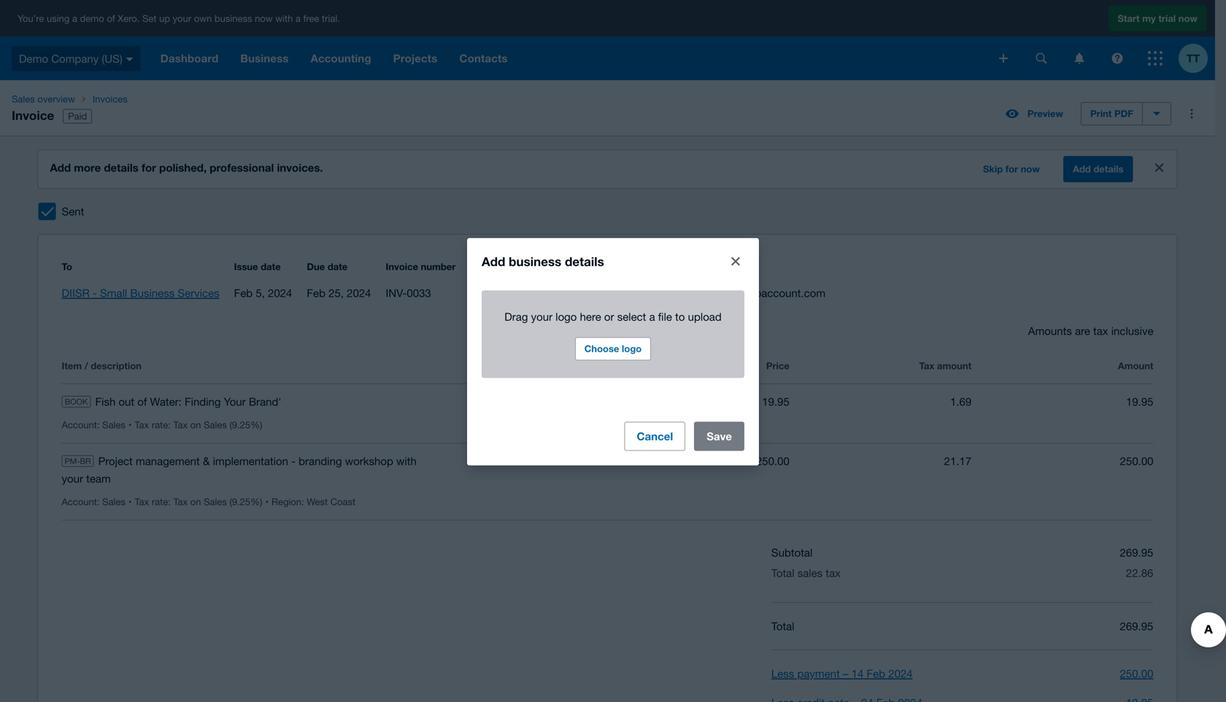 Task type: describe. For each thing, give the bounding box(es) containing it.
demo company (us)
[[19, 52, 122, 65]]

price column header
[[608, 358, 790, 375]]

br
[[80, 457, 91, 466]]

professional
[[210, 161, 274, 174]]

2 horizontal spatial 2024
[[888, 668, 913, 681]]

workshop
[[345, 455, 393, 468]]

on for implementation
[[190, 497, 201, 508]]

1
[[602, 455, 608, 468]]

management
[[136, 455, 200, 468]]

save button
[[694, 422, 744, 451]]

to
[[675, 311, 685, 323]]

250.00 for 250.00 link
[[1120, 668, 1154, 681]]

with inside tt banner
[[275, 13, 293, 24]]

invoices.
[[277, 161, 323, 174]]

row containing project management & implementation - branding workshop with your team
[[62, 444, 1154, 521]]

14
[[852, 668, 864, 681]]

drag your logo here or select a file to upload
[[505, 311, 722, 323]]

select
[[617, 311, 646, 323]]

2024 for feb 5, 2024
[[268, 287, 292, 300]]

0 horizontal spatial now
[[255, 13, 273, 24]]

more
[[74, 161, 101, 174]]

feb 5, 2024
[[234, 287, 292, 300]]

logo inside button
[[622, 343, 642, 355]]

close image for close button inside add business details dialog
[[731, 257, 740, 266]]

are
[[1075, 325, 1090, 338]]

now inside button
[[1021, 163, 1040, 175]]

business inside tt banner
[[215, 13, 252, 24]]

payments
[[595, 261, 639, 273]]

add details
[[1073, 163, 1124, 175]]

set
[[142, 13, 157, 24]]

invoices
[[93, 93, 128, 105]]

account for project management & implementation - branding workshop with your team
[[62, 497, 97, 508]]

project management & implementation - branding workshop with your team cell
[[62, 453, 426, 488]]

cell containing region
[[272, 497, 361, 508]]

amount column header
[[972, 358, 1154, 375]]

here
[[580, 311, 601, 323]]

row for 250.00
[[62, 358, 1154, 384]]

cancel button
[[624, 422, 686, 451]]

0 horizontal spatial logo
[[556, 311, 577, 323]]

coast
[[330, 497, 356, 508]]

less
[[771, 668, 794, 681]]

diisr - small business services link
[[62, 287, 219, 300]]

price
[[766, 361, 790, 372]]

250.00 for 1st 250.00 cell from right
[[1120, 455, 1154, 468]]

drag
[[505, 311, 528, 323]]

: down water:
[[168, 420, 171, 431]]

yr
[[470, 287, 481, 300]]

save
[[707, 430, 732, 443]]

on for water:
[[190, 420, 201, 431]]

tax amount
[[919, 361, 972, 372]]

demo
[[19, 52, 48, 65]]

1 horizontal spatial a
[[296, 13, 301, 24]]

with inside the project management & implementation - branding workshop with your team
[[396, 455, 417, 468]]

yr ref w08-143
[[470, 287, 549, 300]]

2 19.95 from the left
[[1126, 396, 1154, 408]]

250.00 for 1st 250.00 cell from the left
[[756, 455, 790, 468]]

account : sales for fish
[[62, 420, 125, 431]]

quantity
[[569, 361, 608, 372]]

tt banner
[[0, 0, 1215, 80]]

/
[[84, 361, 88, 372]]

small
[[100, 287, 127, 300]]

21.17 cell
[[790, 453, 972, 488]]

free
[[303, 13, 319, 24]]

online
[[563, 261, 592, 273]]

item / description
[[62, 361, 142, 372]]

total sales tax
[[771, 567, 841, 580]]

tax rate : tax on sales (9.25%) for water:
[[135, 420, 262, 431]]

cell down '&'
[[135, 497, 272, 508]]

company
[[51, 52, 99, 65]]

(us)
[[102, 52, 122, 65]]

overview
[[38, 93, 75, 105]]

amount
[[1118, 361, 1154, 372]]

sales overview
[[12, 93, 75, 105]]

skip
[[983, 163, 1003, 175]]

of inside cell
[[137, 396, 147, 408]]

project
[[98, 455, 133, 468]]

fish
[[95, 396, 116, 408]]

5,
[[256, 287, 265, 300]]

to
[[62, 261, 72, 273]]

water:
[[150, 396, 182, 408]]

pm-
[[65, 457, 80, 466]]

rate for out
[[152, 420, 168, 431]]

cell down fish
[[62, 420, 135, 431]]

book
[[65, 397, 88, 407]]

feb for feb 5, 2024
[[234, 287, 253, 300]]

print pdf
[[1090, 108, 1134, 119]]

date for 5,
[[261, 261, 281, 273]]

services
[[178, 287, 219, 300]]

brand'
[[249, 396, 281, 408]]

sent
[[62, 205, 84, 218]]

1 250.00 cell from the left
[[608, 453, 790, 488]]

choose
[[584, 343, 619, 355]]

invoice for invoice
[[12, 108, 54, 123]]

feb 25, 2024
[[307, 287, 371, 300]]

sales inside sales overview link
[[12, 93, 35, 105]]

&
[[203, 455, 210, 468]]

account : sales for project
[[62, 497, 125, 508]]

tt button
[[1179, 36, 1215, 80]]

tax amount column header
[[790, 358, 972, 375]]

25,
[[329, 287, 344, 300]]

subtotal
[[771, 547, 813, 559]]

trial
[[1159, 13, 1176, 24]]

diisr
[[62, 287, 90, 300]]

: left "west"
[[301, 497, 304, 508]]

region : west coast
[[272, 497, 356, 508]]

of inside tt banner
[[107, 13, 115, 24]]

online payments
[[563, 261, 639, 273]]

your
[[224, 396, 246, 408]]

: down management
[[168, 497, 171, 508]]

tax for sales
[[826, 567, 841, 580]]

add business details
[[482, 254, 604, 269]]

1 19.95 from the left
[[762, 396, 790, 408]]

sales down team
[[102, 497, 125, 508]]

svg image up preview
[[1036, 53, 1047, 64]]

own
[[194, 13, 212, 24]]

- inside the project management & implementation - branding workshop with your team
[[291, 455, 296, 468]]

269.95 for subtotal
[[1120, 547, 1153, 559]]

your for with
[[62, 473, 83, 485]]

project management & implementation - branding workshop with your team
[[62, 455, 417, 485]]

demo
[[80, 13, 104, 24]]

invoice for invoice number
[[386, 261, 418, 273]]

2024 for feb 25, 2024
[[347, 287, 371, 300]]



Task type: locate. For each thing, give the bounding box(es) containing it.
your right up
[[173, 13, 191, 24]]

close image up donotpaythisisfake@fakedemoaccount.com
[[731, 257, 740, 266]]

start
[[1118, 13, 1140, 24]]

table
[[62, 340, 1154, 521]]

2 on from the top
[[190, 497, 201, 508]]

row group containing fish out of water: finding your brand'
[[62, 384, 1154, 521]]

now right trial
[[1179, 13, 1198, 24]]

skip for now
[[983, 163, 1040, 175]]

item / description column header
[[62, 358, 426, 375]]

total for total
[[771, 620, 795, 633]]

business right own
[[215, 13, 252, 24]]

amounts
[[1028, 325, 1072, 338]]

row containing fish out of water: finding your brand'
[[62, 385, 1154, 444]]

business
[[215, 13, 252, 24], [509, 254, 561, 269]]

1 vertical spatial rate
[[152, 497, 168, 508]]

1 horizontal spatial add
[[482, 254, 505, 269]]

your inside the project management & implementation - branding workshop with your team
[[62, 473, 83, 485]]

cell down finding
[[135, 420, 268, 431]]

preview
[[1028, 108, 1063, 119]]

1 horizontal spatial 19.95 cell
[[972, 393, 1154, 411]]

269.95 up 250.00 link
[[1120, 620, 1153, 633]]

payment
[[797, 668, 840, 681]]

reference
[[470, 261, 517, 273]]

2 250.00 cell from the left
[[972, 453, 1154, 488]]

for right skip
[[1006, 163, 1018, 175]]

add for add details
[[1073, 163, 1091, 175]]

1 vertical spatial logo
[[622, 343, 642, 355]]

for left polished,
[[142, 161, 156, 174]]

2 269.95 from the top
[[1120, 620, 1153, 633]]

your down 143
[[531, 311, 553, 323]]

amount
[[937, 361, 972, 372]]

0 horizontal spatial 2024
[[268, 287, 292, 300]]

your
[[173, 13, 191, 24], [531, 311, 553, 323], [62, 473, 83, 485]]

1 horizontal spatial of
[[137, 396, 147, 408]]

a right using
[[72, 13, 77, 24]]

due
[[307, 261, 325, 273]]

close button inside add business details dialog
[[721, 247, 750, 276]]

2 tax rate : tax on sales (9.25%) from the top
[[135, 497, 262, 508]]

19.95 cell
[[608, 393, 790, 411], [972, 393, 1154, 411]]

cell down team
[[62, 497, 135, 508]]

0 vertical spatial account
[[62, 420, 97, 431]]

rate down management
[[152, 497, 168, 508]]

add inside dialog
[[482, 254, 505, 269]]

item
[[62, 361, 82, 372]]

date for 25,
[[328, 261, 348, 273]]

1.69 cell
[[790, 393, 972, 411]]

invoice number
[[386, 261, 456, 273]]

account down 'book'
[[62, 420, 97, 431]]

your inside tt banner
[[173, 13, 191, 24]]

add up the ref
[[482, 254, 505, 269]]

implementation
[[213, 455, 288, 468]]

1 vertical spatial -
[[291, 455, 296, 468]]

add inside button
[[1073, 163, 1091, 175]]

close image inside add business details dialog
[[731, 257, 740, 266]]

0 horizontal spatial 19.95 cell
[[608, 393, 790, 411]]

cell down branding
[[272, 497, 361, 508]]

(9.25%) for -
[[230, 497, 262, 508]]

269.95
[[1120, 547, 1153, 559], [1120, 620, 1153, 633]]

choose logo button
[[575, 338, 651, 361]]

your down pm-
[[62, 473, 83, 485]]

: down team
[[97, 497, 100, 508]]

1 horizontal spatial with
[[396, 455, 417, 468]]

2 horizontal spatial details
[[1094, 163, 1124, 175]]

1 date from the left
[[261, 261, 281, 273]]

demo company (us) button
[[0, 36, 149, 80]]

0 horizontal spatial 19.95
[[762, 396, 790, 408]]

details inside button
[[1094, 163, 1124, 175]]

0 vertical spatial (9.25%)
[[230, 420, 262, 431]]

less payment – 14 feb 2024
[[771, 668, 913, 681]]

business inside add business details dialog
[[509, 254, 561, 269]]

xero.
[[118, 13, 140, 24]]

0 vertical spatial logo
[[556, 311, 577, 323]]

with right "workshop"
[[396, 455, 417, 468]]

19.95 cell down amount column header
[[972, 393, 1154, 411]]

date
[[261, 261, 281, 273], [328, 261, 348, 273]]

0 horizontal spatial a
[[72, 13, 77, 24]]

rate
[[152, 420, 168, 431], [152, 497, 168, 508]]

your for up
[[173, 13, 191, 24]]

0 horizontal spatial close button
[[721, 247, 750, 276]]

1 vertical spatial account : sales
[[62, 497, 125, 508]]

branding
[[299, 455, 342, 468]]

diisr - small business services
[[62, 287, 219, 300]]

2 19.95 cell from the left
[[972, 393, 1154, 411]]

feb right 14
[[867, 668, 885, 681]]

description
[[91, 361, 142, 372]]

1 horizontal spatial feb
[[307, 287, 325, 300]]

rate for management
[[152, 497, 168, 508]]

1 horizontal spatial tax
[[1093, 325, 1108, 338]]

0 horizontal spatial business
[[215, 13, 252, 24]]

- left branding
[[291, 455, 296, 468]]

1 vertical spatial your
[[531, 311, 553, 323]]

0 horizontal spatial invoice
[[12, 108, 54, 123]]

w08-
[[504, 287, 530, 300]]

row down cancel
[[62, 444, 1154, 521]]

0 vertical spatial close button
[[1148, 156, 1171, 180]]

1 horizontal spatial details
[[565, 254, 604, 269]]

0 horizontal spatial tax
[[826, 567, 841, 580]]

on down management
[[190, 497, 201, 508]]

1 vertical spatial total
[[771, 620, 795, 633]]

pm-br
[[65, 457, 91, 466]]

number
[[421, 261, 456, 273]]

1 on from the top
[[190, 420, 201, 431]]

0 vertical spatial total
[[771, 567, 795, 580]]

you're
[[18, 13, 44, 24]]

svg image inside demo company (us) popup button
[[126, 57, 133, 61]]

svg image up print pdf button
[[1075, 53, 1084, 64]]

tax inside column header
[[919, 361, 935, 372]]

0 horizontal spatial -
[[93, 287, 97, 300]]

account : sales down fish
[[62, 420, 125, 431]]

total down subtotal at the right of page
[[771, 567, 795, 580]]

svg image right (us)
[[126, 57, 133, 61]]

cell down the quantity column header
[[426, 393, 608, 411]]

1 19.95 cell from the left
[[608, 393, 790, 411]]

on down finding
[[190, 420, 201, 431]]

a inside dialog
[[649, 311, 655, 323]]

(9.25%) down fish out of water: finding your brand' cell
[[230, 420, 262, 431]]

close image right add details
[[1155, 163, 1164, 172]]

details inside dialog
[[565, 254, 604, 269]]

0 vertical spatial close image
[[1155, 163, 1164, 172]]

2 horizontal spatial your
[[531, 311, 553, 323]]

tax rate : tax on sales (9.25%) for implementation
[[135, 497, 262, 508]]

1 vertical spatial invoice
[[386, 261, 418, 273]]

add for add more details for polished, professional invoices.
[[50, 161, 71, 174]]

21.17
[[944, 455, 972, 468]]

trial.
[[322, 13, 340, 24]]

invoices link
[[87, 92, 133, 107]]

add left more
[[50, 161, 71, 174]]

my
[[1142, 13, 1156, 24]]

0 vertical spatial tax rate : tax on sales (9.25%)
[[135, 420, 262, 431]]

tax rate : tax on sales (9.25%) down '&'
[[135, 497, 262, 508]]

feb left 5,
[[234, 287, 253, 300]]

issue
[[234, 261, 258, 273]]

now right skip
[[1021, 163, 1040, 175]]

1 horizontal spatial your
[[173, 13, 191, 24]]

add business details dialog
[[467, 238, 759, 466]]

row group
[[62, 384, 1154, 521]]

1 horizontal spatial svg image
[[1148, 51, 1163, 66]]

2 (9.25%) from the top
[[230, 497, 262, 508]]

2 account : sales from the top
[[62, 497, 125, 508]]

(9.25%) for finding
[[230, 420, 262, 431]]

polished,
[[159, 161, 207, 174]]

1 cell
[[426, 453, 608, 488]]

business
[[130, 287, 175, 300]]

1 horizontal spatial 19.95
[[1126, 396, 1154, 408]]

1 row from the top
[[62, 358, 1154, 384]]

sales down finding
[[204, 420, 227, 431]]

cell
[[426, 393, 608, 411], [62, 420, 135, 431], [135, 420, 268, 431], [62, 497, 135, 508], [135, 497, 272, 508], [272, 497, 361, 508]]

1 vertical spatial tax rate : tax on sales (9.25%)
[[135, 497, 262, 508]]

2 account from the top
[[62, 497, 97, 508]]

2 total from the top
[[771, 620, 795, 633]]

2 date from the left
[[328, 261, 348, 273]]

tax right sales
[[826, 567, 841, 580]]

tax rate : tax on sales (9.25%) down finding
[[135, 420, 262, 431]]

add for add business details
[[482, 254, 505, 269]]

total for total sales tax
[[771, 567, 795, 580]]

1 vertical spatial tax
[[826, 567, 841, 580]]

row down choose logo
[[62, 358, 1154, 384]]

2024 right 14
[[888, 668, 913, 681]]

svg image
[[1036, 53, 1047, 64], [1075, 53, 1084, 64], [1112, 53, 1123, 64], [126, 57, 133, 61]]

0 horizontal spatial for
[[142, 161, 156, 174]]

feb left the "25,"
[[307, 287, 325, 300]]

quantity column header
[[426, 358, 608, 375]]

: down fish
[[97, 420, 100, 431]]

2 horizontal spatial feb
[[867, 668, 885, 681]]

1 vertical spatial 269.95
[[1120, 620, 1153, 633]]

1 horizontal spatial -
[[291, 455, 296, 468]]

0 horizontal spatial with
[[275, 13, 293, 24]]

0 horizontal spatial your
[[62, 473, 83, 485]]

invoice down sales overview link
[[12, 108, 54, 123]]

0 vertical spatial invoice
[[12, 108, 54, 123]]

0 horizontal spatial date
[[261, 261, 281, 273]]

1 horizontal spatial logo
[[622, 343, 642, 355]]

2 horizontal spatial now
[[1179, 13, 1198, 24]]

1 account : sales from the top
[[62, 420, 125, 431]]

svg image down start
[[1112, 53, 1123, 64]]

1.69
[[950, 396, 972, 408]]

a left free
[[296, 13, 301, 24]]

2 rate from the top
[[152, 497, 168, 508]]

1 horizontal spatial date
[[328, 261, 348, 273]]

print pdf button
[[1081, 102, 1143, 126]]

0 horizontal spatial details
[[104, 161, 139, 174]]

row up 1
[[62, 385, 1154, 444]]

using
[[47, 13, 70, 24]]

for inside button
[[1006, 163, 1018, 175]]

sales down fish
[[102, 420, 125, 431]]

business up 143
[[509, 254, 561, 269]]

svg image up preview 'button'
[[999, 54, 1008, 63]]

1 tax rate : tax on sales (9.25%) from the top
[[135, 420, 262, 431]]

inclusive
[[1111, 325, 1154, 338]]

close image
[[1155, 163, 1164, 172], [731, 257, 740, 266]]

2024 right the "25,"
[[347, 287, 371, 300]]

sales left overview
[[12, 93, 35, 105]]

1 horizontal spatial business
[[509, 254, 561, 269]]

(9.25%) down "project management & implementation - branding workshop with your team" cell at the left of the page
[[230, 497, 262, 508]]

donotpaythisisfake@fakedemoaccount.com
[[585, 287, 826, 300]]

1 vertical spatial close image
[[731, 257, 740, 266]]

0 vertical spatial with
[[275, 13, 293, 24]]

close button right add details
[[1148, 156, 1171, 180]]

1 269.95 from the top
[[1120, 547, 1153, 559]]

pdf
[[1115, 108, 1134, 119]]

3 row from the top
[[62, 444, 1154, 521]]

row
[[62, 358, 1154, 384], [62, 385, 1154, 444], [62, 444, 1154, 521]]

0 horizontal spatial feb
[[234, 287, 253, 300]]

0 vertical spatial your
[[173, 13, 191, 24]]

with left free
[[275, 13, 293, 24]]

1 horizontal spatial close button
[[1148, 156, 1171, 180]]

row containing item / description
[[62, 358, 1154, 384]]

1 horizontal spatial 2024
[[347, 287, 371, 300]]

account : sales
[[62, 420, 125, 431], [62, 497, 125, 508]]

19.95
[[762, 396, 790, 408], [1126, 396, 1154, 408]]

your inside add business details dialog
[[531, 311, 553, 323]]

svg image left tt
[[1148, 51, 1163, 66]]

team
[[86, 473, 111, 485]]

2024 right 5,
[[268, 287, 292, 300]]

0 vertical spatial rate
[[152, 420, 168, 431]]

1 (9.25%) from the top
[[230, 420, 262, 431]]

of left xero.
[[107, 13, 115, 24]]

tax
[[1093, 325, 1108, 338], [826, 567, 841, 580]]

1 vertical spatial with
[[396, 455, 417, 468]]

tax rate : tax on sales (9.25%)
[[135, 420, 262, 431], [135, 497, 262, 508]]

sales down the project management & implementation - branding workshop with your team
[[204, 497, 227, 508]]

rate down water:
[[152, 420, 168, 431]]

–
[[843, 668, 848, 681]]

0 horizontal spatial 250.00 cell
[[608, 453, 790, 488]]

logo right choose
[[622, 343, 642, 355]]

close button up donotpaythisisfake@fakedemoaccount.com
[[721, 247, 750, 276]]

:
[[97, 420, 100, 431], [168, 420, 171, 431], [97, 497, 100, 508], [168, 497, 171, 508], [301, 497, 304, 508]]

269.95 up "22.86"
[[1120, 547, 1153, 559]]

0 vertical spatial 269.95
[[1120, 547, 1153, 559]]

1 horizontal spatial now
[[1021, 163, 1040, 175]]

1 horizontal spatial for
[[1006, 163, 1018, 175]]

tax for are
[[1093, 325, 1108, 338]]

close image for the top close button
[[1155, 163, 1164, 172]]

1 vertical spatial close button
[[721, 247, 750, 276]]

date right the issue
[[261, 261, 281, 273]]

0 vertical spatial business
[[215, 13, 252, 24]]

or
[[604, 311, 614, 323]]

tax right are
[[1093, 325, 1108, 338]]

details for add business details
[[565, 254, 604, 269]]

0 vertical spatial -
[[93, 287, 97, 300]]

account down team
[[62, 497, 97, 508]]

row for sales
[[62, 385, 1154, 444]]

1 total from the top
[[771, 567, 795, 580]]

250.00 cell
[[608, 453, 790, 488], [972, 453, 1154, 488]]

tt
[[1187, 52, 1200, 65]]

details for add more details for polished, professional invoices.
[[104, 161, 139, 174]]

1 horizontal spatial invoice
[[386, 261, 418, 273]]

269.95 for total
[[1120, 620, 1153, 633]]

for
[[142, 161, 156, 174], [1006, 163, 1018, 175]]

account : sales down team
[[62, 497, 125, 508]]

table containing fish out of water: finding your brand'
[[62, 340, 1154, 521]]

1 account from the top
[[62, 420, 97, 431]]

0 horizontal spatial close image
[[731, 257, 740, 266]]

0033
[[407, 287, 431, 300]]

0 horizontal spatial of
[[107, 13, 115, 24]]

logo left here in the top left of the page
[[556, 311, 577, 323]]

2 horizontal spatial add
[[1073, 163, 1091, 175]]

file
[[658, 311, 672, 323]]

feb for feb 25, 2024
[[307, 287, 325, 300]]

fish out of water: finding your brand' cell
[[62, 393, 426, 411]]

print
[[1090, 108, 1112, 119]]

0 horizontal spatial add
[[50, 161, 71, 174]]

sales
[[798, 567, 823, 580]]

1 vertical spatial on
[[190, 497, 201, 508]]

19.95 down price
[[762, 396, 790, 408]]

1 vertical spatial business
[[509, 254, 561, 269]]

19.95 cell down price column header
[[608, 393, 790, 411]]

2 horizontal spatial a
[[649, 311, 655, 323]]

invoice
[[12, 108, 54, 123], [386, 261, 418, 273]]

19.95 down amount
[[1126, 396, 1154, 408]]

date right due
[[328, 261, 348, 273]]

1 rate from the top
[[152, 420, 168, 431]]

add down print
[[1073, 163, 1091, 175]]

ref
[[484, 287, 501, 300]]

0 vertical spatial on
[[190, 420, 201, 431]]

fish out of water: finding your brand'
[[95, 396, 281, 408]]

2024
[[268, 287, 292, 300], [347, 287, 371, 300], [888, 668, 913, 681]]

0 vertical spatial tax
[[1093, 325, 1108, 338]]

add more details for polished, professional invoices.
[[50, 161, 323, 174]]

1 vertical spatial (9.25%)
[[230, 497, 262, 508]]

total up less
[[771, 620, 795, 633]]

now left free
[[255, 13, 273, 24]]

1 horizontal spatial 250.00 cell
[[972, 453, 1154, 488]]

1 vertical spatial account
[[62, 497, 97, 508]]

paid
[[68, 111, 87, 122]]

1 vertical spatial of
[[137, 396, 147, 408]]

region
[[272, 497, 301, 508]]

250.00 link
[[1120, 668, 1154, 681]]

invoice up inv-
[[386, 261, 418, 273]]

2 row from the top
[[62, 385, 1154, 444]]

0 vertical spatial of
[[107, 13, 115, 24]]

0 horizontal spatial svg image
[[999, 54, 1008, 63]]

preview button
[[997, 102, 1072, 126]]

2 vertical spatial your
[[62, 473, 83, 485]]

1 horizontal spatial close image
[[1155, 163, 1164, 172]]

account for fish out of water: finding your brand'
[[62, 420, 97, 431]]

svg image
[[1148, 51, 1163, 66], [999, 54, 1008, 63]]

you're using a demo of xero. set up your own business now with a free trial.
[[18, 13, 340, 24]]

now
[[255, 13, 273, 24], [1179, 13, 1198, 24], [1021, 163, 1040, 175]]

0 vertical spatial account : sales
[[62, 420, 125, 431]]

cancel
[[637, 430, 673, 443]]

a left the file
[[649, 311, 655, 323]]

of right out
[[137, 396, 147, 408]]

inv-0033
[[386, 287, 431, 300]]

- left small
[[93, 287, 97, 300]]



Task type: vqa. For each thing, say whether or not it's contained in the screenshot.
PM-
yes



